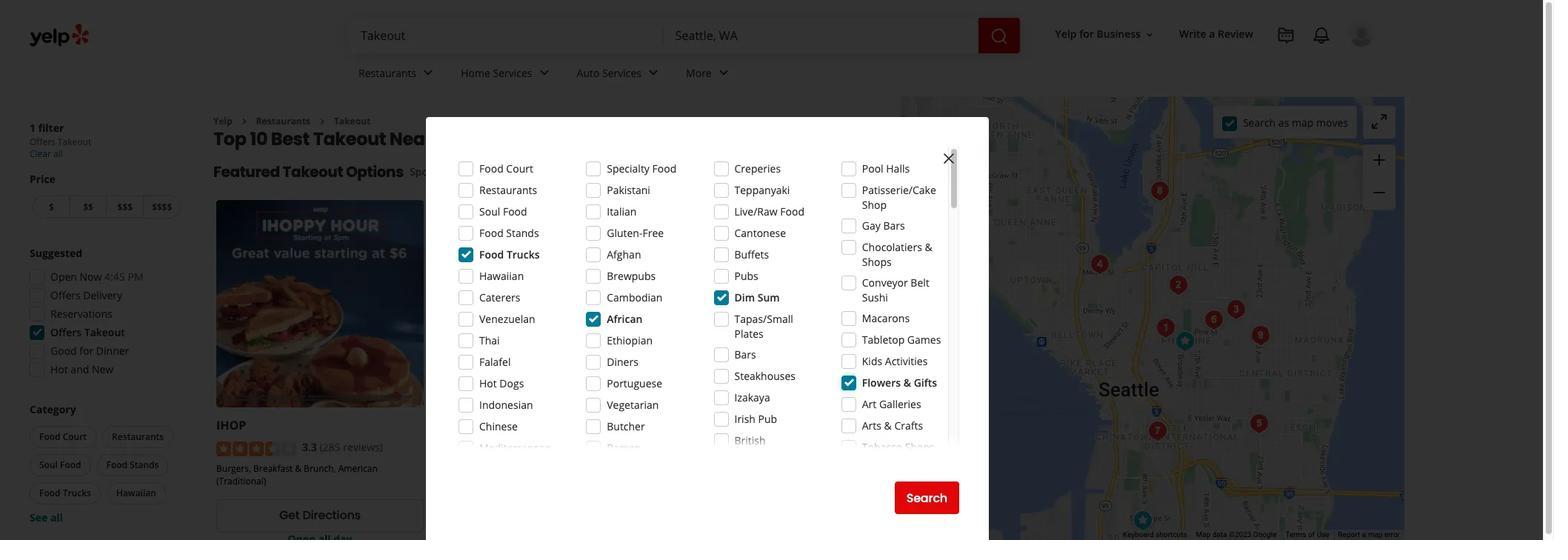 Task type: describe. For each thing, give the bounding box(es) containing it.
group containing category
[[27, 402, 184, 525]]

diners
[[607, 355, 639, 369]]

sodam chicken - capitol hill image
[[1222, 295, 1252, 325]]

search dialog
[[0, 0, 1555, 540]]

map for moves
[[1292, 115, 1314, 129]]

home services link
[[449, 53, 565, 96]]

options
[[346, 162, 404, 183]]

applebee's grill + bar link
[[655, 417, 780, 434]]

trucks inside "search" 'dialog'
[[507, 248, 540, 262]]

teppanyaki
[[735, 183, 790, 197]]

pm
[[128, 270, 143, 284]]

report a map error
[[1339, 531, 1401, 539]]

of
[[1309, 531, 1315, 539]]

restaurants inside button
[[112, 431, 164, 443]]

conveyor
[[862, 276, 908, 290]]

dim sum
[[735, 290, 780, 305]]

home services
[[461, 66, 532, 80]]

see
[[30, 511, 48, 525]]

keyboard
[[1123, 531, 1154, 539]]

biang biang noodles image
[[1152, 313, 1181, 343]]

home
[[461, 66, 490, 80]]

sponsored
[[410, 165, 463, 179]]

kfc image
[[1129, 506, 1158, 536]]

soul inside button
[[39, 459, 58, 471]]

auto services link
[[565, 53, 674, 96]]

ramen
[[607, 441, 641, 455]]

ihop
[[216, 417, 246, 434]]

hot for hot and new
[[50, 362, 68, 376]]

stands inside button
[[130, 459, 159, 471]]

$$$ button
[[106, 196, 143, 219]]

food stands inside food stands button
[[106, 459, 159, 471]]

close image
[[940, 150, 958, 167]]

$$$$
[[152, 201, 172, 213]]

live/raw food
[[735, 205, 805, 219]]

seattle fish guys image
[[1245, 409, 1275, 439]]

specialty food
[[607, 162, 677, 176]]

for for business
[[1080, 27, 1094, 41]]

takeout up 'dinner'
[[84, 325, 125, 339]]

american
[[338, 462, 378, 475]]

0 vertical spatial group
[[1363, 145, 1396, 210]]

3.3 star rating image
[[216, 441, 296, 456]]

brunch,
[[304, 462, 336, 475]]

offers delivery
[[50, 288, 122, 302]]

16 chevron right v2 image
[[316, 115, 328, 127]]

price group
[[30, 172, 184, 222]]

zoom in image
[[1371, 151, 1389, 169]]

live/raw
[[735, 205, 778, 219]]

services for auto services
[[602, 66, 642, 80]]

google
[[1254, 531, 1277, 539]]

tabletop games
[[862, 333, 941, 347]]

review
[[1218, 27, 1254, 41]]

category
[[30, 402, 76, 416]]

takeout up options
[[313, 127, 386, 151]]

takeout link
[[334, 115, 371, 127]]

applebee's grill + bar
[[655, 417, 780, 434]]

jerk shack kitchen image
[[1246, 321, 1276, 351]]

3.3
[[302, 440, 317, 454]]

activities
[[885, 354, 928, 368]]

tobacco
[[862, 440, 903, 454]]

get
[[279, 507, 300, 524]]

business categories element
[[347, 53, 1375, 96]]

pub
[[758, 412, 777, 426]]

chocolatiers & shops
[[862, 240, 933, 269]]

$$$$ button
[[143, 196, 181, 219]]

tabletop
[[862, 333, 905, 347]]

offers inside 1 filter offers takeout clear all
[[30, 136, 55, 148]]

takeout inside 1 filter offers takeout clear all
[[58, 136, 91, 148]]

hot dogs
[[479, 376, 524, 391]]

as
[[1279, 115, 1290, 129]]

more
[[686, 66, 712, 80]]

10
[[250, 127, 268, 151]]

expand map image
[[1371, 113, 1389, 130]]

bar
[[759, 417, 780, 434]]

reviews
[[448, 440, 480, 453]]

keyboard shortcuts
[[1123, 531, 1188, 539]]

takeout right 16 chevron right v2 image
[[334, 115, 371, 127]]

user actions element
[[1044, 19, 1396, 110]]

search for search as map moves
[[1243, 115, 1276, 129]]

directions
[[303, 507, 361, 524]]

gluten-
[[607, 226, 643, 240]]

co may bistro image
[[1146, 176, 1175, 206]]

restaurants inside "search" 'dialog'
[[479, 183, 537, 197]]

applebee's
[[655, 417, 719, 434]]

pool halls
[[862, 162, 910, 176]]

caterers
[[479, 290, 520, 305]]

clear
[[30, 147, 51, 160]]

$$
[[83, 201, 93, 213]]

& for arts
[[884, 419, 892, 433]]

soul inside "search" 'dialog'
[[479, 205, 500, 219]]

kedai makan image
[[1200, 305, 1229, 335]]

good
[[50, 344, 77, 358]]

search as map moves
[[1243, 115, 1349, 129]]

portuguese
[[607, 376, 663, 391]]

sizzle&crunch image
[[1086, 250, 1115, 279]]

kids activities
[[862, 354, 928, 368]]

1 vertical spatial all
[[50, 511, 63, 525]]

$ button
[[33, 196, 69, 219]]

tobacco shops
[[862, 440, 935, 454]]

reservations
[[50, 307, 112, 321]]

auto services
[[577, 66, 642, 80]]

butcher
[[607, 419, 645, 434]]

thai
[[479, 333, 500, 348]]

afghan
[[607, 248, 641, 262]]

stands inside "search" 'dialog'
[[506, 226, 539, 240]]

hot for hot dogs
[[479, 376, 497, 391]]

new
[[92, 362, 114, 376]]

pizza
[[436, 417, 465, 434]]

tapas/small plates
[[735, 312, 793, 341]]

gifts
[[914, 376, 937, 390]]

see all
[[30, 511, 63, 525]]

0 horizontal spatial restaurants link
[[256, 115, 310, 127]]

group containing suggested
[[25, 246, 184, 382]]

ihop image
[[1171, 327, 1200, 356]]

search button
[[895, 482, 960, 514]]

taco bell image
[[1129, 505, 1159, 534]]

search image
[[990, 27, 1008, 45]]

creperies
[[735, 162, 781, 176]]

art
[[862, 397, 877, 411]]

specialty
[[607, 162, 650, 176]]

0 horizontal spatial bars
[[735, 348, 756, 362]]

hawaiian inside button
[[116, 487, 156, 499]]

takeout down the best
[[283, 162, 343, 183]]

offers for offers delivery
[[50, 288, 81, 302]]

write
[[1180, 27, 1207, 41]]

falafel
[[479, 355, 511, 369]]



Task type: vqa. For each thing, say whether or not it's contained in the screenshot.
the "More" link
yes



Task type: locate. For each thing, give the bounding box(es) containing it.
& left "brunch,"
[[295, 462, 302, 475]]

soul food button
[[30, 454, 91, 476]]

1 horizontal spatial court
[[506, 162, 533, 176]]

galleries
[[880, 397, 922, 411]]

& for flowers
[[904, 376, 911, 390]]

hawaiian up caterers
[[479, 269, 524, 283]]

& inside burgers, breakfast & brunch, american (traditional)
[[295, 462, 302, 475]]

yelp left business
[[1056, 27, 1077, 41]]

yelp for business button
[[1050, 21, 1162, 48]]

search down tobacco shops
[[907, 489, 948, 506]]

keyboard shortcuts button
[[1123, 530, 1188, 540]]

1 services from the left
[[493, 66, 532, 80]]

search left as
[[1243, 115, 1276, 129]]

0 horizontal spatial food court
[[39, 431, 87, 443]]

hut
[[468, 417, 490, 434]]

hawaiian button
[[107, 482, 166, 505]]

0 vertical spatial search
[[1243, 115, 1276, 129]]

24 chevron down v2 image right auto services
[[645, 64, 663, 82]]

yelp left 16 chevron right v2 icon
[[213, 115, 233, 127]]

food court inside "search" 'dialog'
[[479, 162, 533, 176]]

search for search
[[907, 489, 948, 506]]

hawaiian inside "search" 'dialog'
[[479, 269, 524, 283]]

0 horizontal spatial hot
[[50, 362, 68, 376]]

flowers
[[862, 376, 901, 390]]

2 vertical spatial offers
[[50, 325, 82, 339]]

restaurants up takeout 'link'
[[359, 66, 417, 80]]

shops down chocolatiers
[[862, 255, 892, 269]]

auto
[[577, 66, 600, 80]]

open
[[50, 270, 77, 284]]

0 horizontal spatial shops
[[862, 255, 892, 269]]

1 vertical spatial food stands
[[106, 459, 159, 471]]

restaurants link left 16 chevron right v2 image
[[256, 115, 310, 127]]

all right the "see"
[[50, 511, 63, 525]]

stands down the restaurants button
[[130, 459, 159, 471]]

venezuelan
[[479, 312, 535, 326]]

bars up chocolatiers
[[884, 219, 905, 233]]

food trucks inside "search" 'dialog'
[[479, 248, 540, 262]]

1 horizontal spatial services
[[602, 66, 642, 80]]

food inside "button"
[[39, 487, 60, 499]]

yelp for yelp for business
[[1056, 27, 1077, 41]]

sum
[[758, 290, 780, 305]]

food stands inside "search" 'dialog'
[[479, 226, 539, 240]]

offers down the open
[[50, 288, 81, 302]]

16 chevron right v2 image
[[238, 115, 250, 127]]

1 vertical spatial map
[[1368, 531, 1383, 539]]

a for write
[[1210, 27, 1216, 41]]

2 24 chevron down v2 image from the left
[[535, 64, 553, 82]]

court up the soul food button
[[63, 431, 87, 443]]

0 horizontal spatial stands
[[130, 459, 159, 471]]

1 horizontal spatial trucks
[[507, 248, 540, 262]]

services
[[493, 66, 532, 80], [602, 66, 642, 80]]

1 horizontal spatial hot
[[479, 376, 497, 391]]

food stands
[[479, 226, 539, 240], [106, 459, 159, 471]]

1 horizontal spatial map
[[1368, 531, 1383, 539]]

pizza hut link
[[436, 417, 490, 434]]

search inside button
[[907, 489, 948, 506]]

1 horizontal spatial bars
[[884, 219, 905, 233]]

gangnam seattle image
[[1143, 416, 1173, 446]]

arts
[[862, 419, 882, 433]]

24 chevron down v2 image for home services
[[535, 64, 553, 82]]

1 horizontal spatial stands
[[506, 226, 539, 240]]

& left gifts
[[904, 376, 911, 390]]

restaurants inside business categories element
[[359, 66, 417, 80]]

1 horizontal spatial soul
[[479, 205, 500, 219]]

ethiopian
[[607, 333, 653, 348]]

write a review link
[[1174, 21, 1260, 48]]

offers down filter
[[30, 136, 55, 148]]

24 chevron down v2 image
[[420, 64, 437, 82], [535, 64, 553, 82], [645, 64, 663, 82]]

0 horizontal spatial map
[[1292, 115, 1314, 129]]

services for home services
[[493, 66, 532, 80]]

hawaiian
[[479, 269, 524, 283], [116, 487, 156, 499]]

dogs
[[500, 376, 524, 391]]

error
[[1385, 531, 1401, 539]]

burgers,
[[216, 462, 251, 475]]

services inside the auto services link
[[602, 66, 642, 80]]

24 chevron down v2 image inside the auto services link
[[645, 64, 663, 82]]

notifications image
[[1313, 27, 1331, 44]]

featured takeout options
[[213, 162, 404, 183]]

yelp for business
[[1056, 27, 1141, 41]]

0 horizontal spatial court
[[63, 431, 87, 443]]

hot and new
[[50, 362, 114, 376]]

0 horizontal spatial 24 chevron down v2 image
[[420, 64, 437, 82]]

takeout down filter
[[58, 136, 91, 148]]

1 horizontal spatial shops
[[905, 440, 935, 454]]

(285
[[320, 440, 341, 454]]

&
[[925, 240, 933, 254], [904, 376, 911, 390], [884, 419, 892, 433], [295, 462, 302, 475]]

hot inside "search" 'dialog'
[[479, 376, 497, 391]]

1 vertical spatial search
[[907, 489, 948, 506]]

map for error
[[1368, 531, 1383, 539]]

1 vertical spatial court
[[63, 431, 87, 443]]

+
[[750, 417, 756, 434]]

0 vertical spatial food stands
[[479, 226, 539, 240]]

patisserie/cake shop
[[862, 183, 936, 212]]

izakaya
[[735, 391, 770, 405]]

0 horizontal spatial for
[[80, 344, 94, 358]]

gay bars
[[862, 219, 905, 233]]

1 vertical spatial group
[[25, 246, 184, 382]]

for left business
[[1080, 27, 1094, 41]]

plates
[[735, 327, 764, 341]]

for inside group
[[80, 344, 94, 358]]

court right 16 info v2 image
[[506, 162, 533, 176]]

services inside home services link
[[493, 66, 532, 80]]

1 vertical spatial trucks
[[63, 487, 91, 499]]

0 vertical spatial for
[[1080, 27, 1094, 41]]

near
[[390, 127, 432, 151]]

restaurants link up takeout 'link'
[[347, 53, 449, 96]]

report a map error link
[[1339, 531, 1401, 539]]

2 horizontal spatial 24 chevron down v2 image
[[645, 64, 663, 82]]

1
[[30, 121, 36, 135]]

terms of use link
[[1286, 531, 1330, 539]]

1 vertical spatial soul
[[39, 459, 58, 471]]

restaurants up food stands button
[[112, 431, 164, 443]]

food stands button
[[97, 454, 169, 476]]

food trucks
[[479, 248, 540, 262], [39, 487, 91, 499]]

0 horizontal spatial yelp
[[213, 115, 233, 127]]

open now 4:45 pm
[[50, 270, 143, 284]]

food court up the soul food button
[[39, 431, 87, 443]]

zoom out image
[[1371, 184, 1389, 202]]

good for dinner
[[50, 344, 129, 358]]

0 horizontal spatial a
[[1210, 27, 1216, 41]]

1 horizontal spatial 24 chevron down v2 image
[[535, 64, 553, 82]]

projects image
[[1278, 27, 1295, 44]]

yelp inside button
[[1056, 27, 1077, 41]]

1 vertical spatial offers
[[50, 288, 81, 302]]

1 horizontal spatial hawaiian
[[479, 269, 524, 283]]

conveyor belt sushi
[[862, 276, 930, 305]]

all inside 1 filter offers takeout clear all
[[53, 147, 63, 160]]

yelp link
[[213, 115, 233, 127]]

0 vertical spatial food trucks
[[479, 248, 540, 262]]

group
[[1363, 145, 1396, 210], [25, 246, 184, 382], [27, 402, 184, 525]]

0 horizontal spatial soul food
[[39, 459, 81, 471]]

for down offers takeout
[[80, 344, 94, 358]]

map region
[[892, 10, 1461, 540]]

1 horizontal spatial food court
[[479, 162, 533, 176]]

food court inside button
[[39, 431, 87, 443]]

0 vertical spatial shops
[[862, 255, 892, 269]]

1 vertical spatial stands
[[130, 459, 159, 471]]

court inside "search" 'dialog'
[[506, 162, 533, 176]]

food trucks up caterers
[[479, 248, 540, 262]]

24 chevron down v2 image inside home services link
[[535, 64, 553, 82]]

a right report
[[1363, 531, 1367, 539]]

cantonese
[[735, 226, 786, 240]]

hawaiian down food stands button
[[116, 487, 156, 499]]

24 chevron down v2 image left home
[[420, 64, 437, 82]]

0 vertical spatial yelp
[[1056, 27, 1077, 41]]

& for chocolatiers
[[925, 240, 933, 254]]

1 vertical spatial soul food
[[39, 459, 81, 471]]

food court
[[479, 162, 533, 176], [39, 431, 87, 443]]

bars down plates
[[735, 348, 756, 362]]

0 vertical spatial food court
[[479, 162, 533, 176]]

restaurants down seattle,
[[479, 183, 537, 197]]

pakistani
[[607, 183, 651, 197]]

0 horizontal spatial food trucks
[[39, 487, 91, 499]]

44
[[436, 440, 446, 453]]

shops inside chocolatiers & shops
[[862, 255, 892, 269]]

breakfast
[[253, 462, 293, 475]]

yelp for yelp link
[[213, 115, 233, 127]]

1 horizontal spatial restaurants link
[[347, 53, 449, 96]]

reviews)
[[343, 440, 383, 454]]

soul food inside "search" 'dialog'
[[479, 205, 527, 219]]

for inside button
[[1080, 27, 1094, 41]]

1 horizontal spatial a
[[1363, 531, 1367, 539]]

0 horizontal spatial food stands
[[106, 459, 159, 471]]

0 vertical spatial restaurants link
[[347, 53, 449, 96]]

dinner
[[96, 344, 129, 358]]

trucks down the soul food button
[[63, 487, 91, 499]]

court inside food court button
[[63, 431, 87, 443]]

None search field
[[349, 18, 1023, 53]]

for for dinner
[[80, 344, 94, 358]]

0 horizontal spatial hawaiian
[[116, 487, 156, 499]]

games
[[908, 333, 941, 347]]

3 24 chevron down v2 image from the left
[[645, 64, 663, 82]]

food trucks inside "button"
[[39, 487, 91, 499]]

4:45
[[105, 270, 125, 284]]

a right write
[[1210, 27, 1216, 41]]

delivery
[[83, 288, 122, 302]]

trucks
[[507, 248, 540, 262], [63, 487, 91, 499]]

galbi burger broadway - caphill image
[[1164, 270, 1194, 300]]

1 horizontal spatial food stands
[[479, 226, 539, 240]]

services right "auto"
[[602, 66, 642, 80]]

1 vertical spatial restaurants link
[[256, 115, 310, 127]]

offers up the good
[[50, 325, 82, 339]]

offers takeout
[[50, 325, 125, 339]]

1 vertical spatial food trucks
[[39, 487, 91, 499]]

trucks up caterers
[[507, 248, 540, 262]]

1 vertical spatial hawaiian
[[116, 487, 156, 499]]

moves
[[1317, 115, 1349, 129]]

0 vertical spatial trucks
[[507, 248, 540, 262]]

1 24 chevron down v2 image from the left
[[420, 64, 437, 82]]

3.3 (285 reviews)
[[302, 440, 383, 454]]

1 horizontal spatial search
[[1243, 115, 1276, 129]]

kids
[[862, 354, 883, 368]]

get directions
[[279, 507, 361, 524]]

0 vertical spatial bars
[[884, 219, 905, 233]]

terms of use
[[1286, 531, 1330, 539]]

map right as
[[1292, 115, 1314, 129]]

24 chevron down v2 image left "auto"
[[535, 64, 553, 82]]

1 horizontal spatial soul food
[[479, 205, 527, 219]]

0 horizontal spatial trucks
[[63, 487, 91, 499]]

0 vertical spatial soul food
[[479, 205, 527, 219]]

16 info v2 image
[[466, 166, 478, 178]]

get directions link
[[216, 499, 424, 532]]

a for report
[[1363, 531, 1367, 539]]

0 vertical spatial stands
[[506, 226, 539, 240]]

macarons
[[862, 311, 910, 325]]

shortcuts
[[1156, 531, 1188, 539]]

24 chevron down v2 image for auto services
[[645, 64, 663, 82]]

food stands down the restaurants button
[[106, 459, 159, 471]]

stands up caterers
[[506, 226, 539, 240]]

1 horizontal spatial food trucks
[[479, 248, 540, 262]]

1 vertical spatial yelp
[[213, 115, 233, 127]]

1 vertical spatial for
[[80, 344, 94, 358]]

& right arts
[[884, 419, 892, 433]]

pizza hut 44 reviews
[[436, 417, 490, 453]]

chocolatiers
[[862, 240, 922, 254]]

0 vertical spatial court
[[506, 162, 533, 176]]

0 vertical spatial offers
[[30, 136, 55, 148]]

soul food inside button
[[39, 459, 81, 471]]

24 chevron down v2 image
[[715, 64, 733, 82]]

0 horizontal spatial services
[[493, 66, 532, 80]]

1 horizontal spatial for
[[1080, 27, 1094, 41]]

24 chevron down v2 image for restaurants
[[420, 64, 437, 82]]

0 horizontal spatial soul
[[39, 459, 58, 471]]

restaurants left 16 chevron right v2 image
[[256, 115, 310, 127]]

african
[[607, 312, 643, 326]]

(traditional)
[[216, 475, 266, 487]]

1 vertical spatial food court
[[39, 431, 87, 443]]

report
[[1339, 531, 1361, 539]]

belt
[[911, 276, 930, 290]]

16 chevron down v2 image
[[1144, 29, 1156, 41]]

0 vertical spatial soul
[[479, 205, 500, 219]]

0 vertical spatial all
[[53, 147, 63, 160]]

food trucks down the soul food button
[[39, 487, 91, 499]]

0 vertical spatial a
[[1210, 27, 1216, 41]]

restaurants button
[[102, 426, 173, 448]]

hot down the good
[[50, 362, 68, 376]]

italian
[[607, 205, 637, 219]]

map
[[1196, 531, 1211, 539]]

2 vertical spatial group
[[27, 402, 184, 525]]

& inside chocolatiers & shops
[[925, 240, 933, 254]]

& right chocolatiers
[[925, 240, 933, 254]]

1 vertical spatial shops
[[905, 440, 935, 454]]

1 vertical spatial bars
[[735, 348, 756, 362]]

burgers, breakfast & brunch, american (traditional)
[[216, 462, 378, 487]]

write a review
[[1180, 27, 1254, 41]]

1 vertical spatial a
[[1363, 531, 1367, 539]]

all right clear
[[53, 147, 63, 160]]

0 horizontal spatial search
[[907, 489, 948, 506]]

hot down falafel
[[479, 376, 497, 391]]

services right home
[[493, 66, 532, 80]]

trucks inside food trucks "button"
[[63, 487, 91, 499]]

0 vertical spatial hawaiian
[[479, 269, 524, 283]]

gay
[[862, 219, 881, 233]]

food stands up caterers
[[479, 226, 539, 240]]

price
[[30, 172, 55, 186]]

shops down crafts
[[905, 440, 935, 454]]

food court right 16 info v2 image
[[479, 162, 533, 176]]

offers for offers takeout
[[50, 325, 82, 339]]

0 vertical spatial map
[[1292, 115, 1314, 129]]

map data ©2023 google
[[1196, 531, 1277, 539]]

2 services from the left
[[602, 66, 642, 80]]

yelp
[[1056, 27, 1077, 41], [213, 115, 233, 127]]

©2023
[[1229, 531, 1252, 539]]

1 horizontal spatial yelp
[[1056, 27, 1077, 41]]

featured
[[213, 162, 280, 183]]

irish pub
[[735, 412, 777, 426]]

map left error
[[1368, 531, 1383, 539]]



